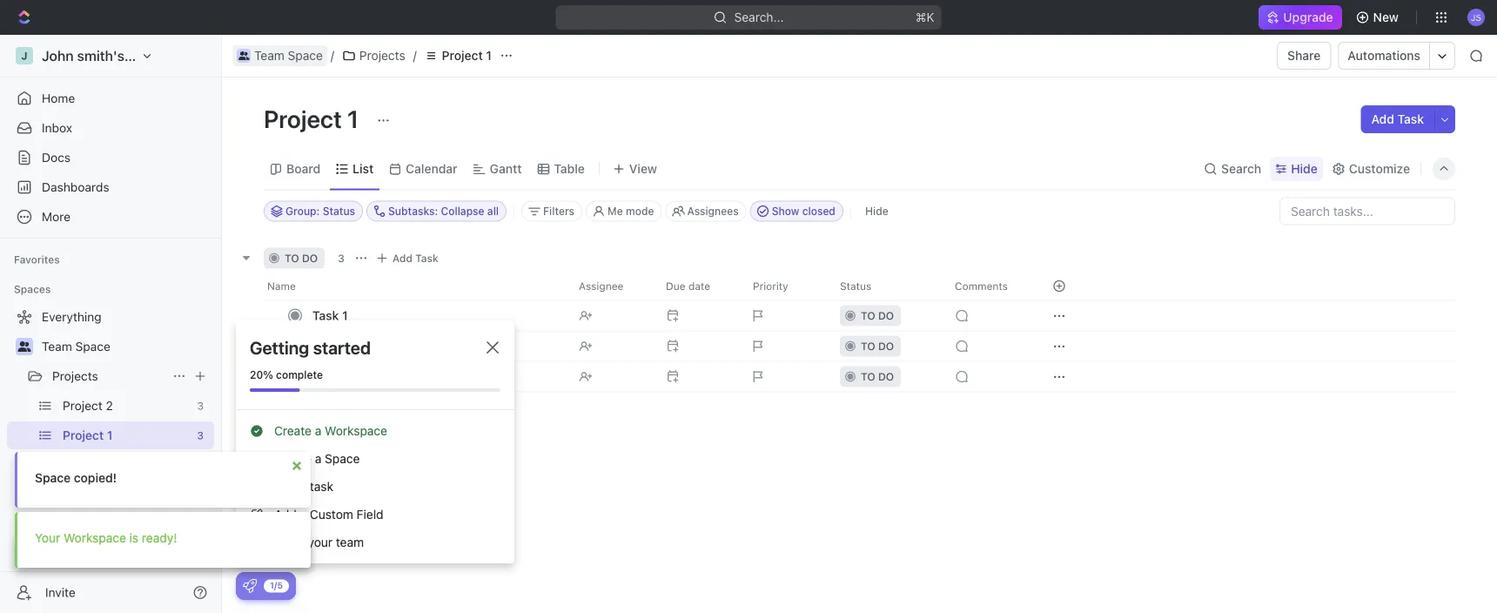 Task type: describe. For each thing, give the bounding box(es) containing it.
to for task 3
[[861, 371, 876, 383]]

project 2 link
[[63, 392, 190, 420]]

ready!
[[142, 531, 177, 545]]

a for task
[[300, 479, 307, 494]]

list link
[[349, 157, 374, 181]]

me
[[608, 205, 623, 217]]

view button
[[607, 157, 664, 181]]

john smith's workspace
[[42, 47, 200, 64]]

collapse
[[441, 205, 485, 217]]

3 inside 'link'
[[342, 369, 350, 384]]

user group image
[[18, 341, 31, 352]]

date
[[689, 280, 711, 292]]

is
[[129, 531, 139, 545]]

0 vertical spatial status
[[323, 205, 355, 217]]

do for ‎task 2
[[879, 340, 894, 352]]

onboarding checklist button image
[[243, 579, 257, 593]]

getting started
[[250, 337, 371, 357]]

space copied!
[[35, 471, 117, 485]]

dashboards
[[42, 180, 109, 194]]

smith's
[[77, 47, 124, 64]]

complete
[[276, 368, 323, 381]]

mode
[[626, 205, 654, 217]]

view
[[630, 162, 657, 176]]

add down add a task
[[274, 507, 297, 522]]

assignee
[[579, 280, 624, 292]]

0 vertical spatial projects link
[[338, 45, 410, 66]]

‎task 1 link
[[308, 303, 565, 328]]

upgrade link
[[1259, 5, 1342, 30]]

task up customize
[[1398, 112, 1425, 126]]

task inside 'link'
[[313, 369, 339, 384]]

priority
[[753, 280, 789, 292]]

share button
[[1278, 42, 1332, 70]]

sidebar navigation
[[0, 35, 226, 613]]

status inside dropdown button
[[840, 280, 872, 292]]

Search tasks... text field
[[1281, 198, 1455, 224]]

board
[[286, 162, 321, 176]]

1 horizontal spatial team space link
[[233, 45, 327, 66]]

invite your team
[[274, 535, 364, 549]]

john smith's workspace, , element
[[16, 47, 33, 64]]

add up name dropdown button
[[393, 252, 413, 264]]

space left copied! on the left
[[35, 471, 71, 485]]

trash link
[[120, 545, 147, 558]]

your workspace is ready!
[[35, 531, 177, 545]]

more
[[42, 209, 71, 224]]

to do for ‎task 1
[[861, 310, 894, 322]]

tree inside sidebar navigation
[[7, 303, 214, 538]]

1 horizontal spatial projects
[[360, 48, 405, 63]]

show
[[772, 205, 800, 217]]

invite for invite your team
[[274, 535, 305, 549]]

create a workspace
[[274, 424, 387, 438]]

project 2
[[63, 398, 113, 413]]

hide inside dropdown button
[[1292, 162, 1318, 176]]

search...
[[735, 10, 784, 24]]

2 for project 2
[[106, 398, 113, 413]]

1 inside sidebar navigation
[[107, 428, 113, 442]]

0 horizontal spatial team space link
[[42, 333, 211, 361]]

2 vertical spatial workspace
[[64, 531, 126, 545]]

add left task
[[274, 479, 297, 494]]

0 vertical spatial add task button
[[1361, 105, 1435, 133]]

task
[[310, 479, 334, 494]]

space moved to trash
[[30, 545, 147, 558]]

me mode button
[[586, 201, 662, 222]]

task 3 link
[[308, 364, 565, 389]]

hide button
[[1271, 157, 1323, 181]]

assignee button
[[569, 272, 656, 300]]

calendar
[[406, 162, 458, 176]]

dashboards link
[[7, 173, 214, 201]]

group:
[[286, 205, 320, 217]]

share
[[1288, 48, 1321, 63]]

space inside sidebar navigation
[[75, 339, 110, 354]]

filters
[[543, 205, 575, 217]]

to do button for ‎task 1
[[830, 300, 945, 331]]

team space inside sidebar navigation
[[42, 339, 110, 354]]

⌘k
[[916, 10, 935, 24]]

create for create a space
[[274, 452, 312, 466]]

a for space
[[315, 452, 322, 466]]

name button
[[264, 272, 569, 300]]

1 horizontal spatial team
[[254, 48, 285, 63]]

space down the create a workspace
[[325, 452, 360, 466]]

inbox
[[42, 121, 72, 135]]

view button
[[607, 148, 664, 189]]

more button
[[7, 203, 214, 231]]

customize button
[[1327, 157, 1416, 181]]

‎task 1
[[313, 308, 348, 323]]

all
[[488, 205, 499, 217]]

js
[[1472, 12, 1482, 22]]

1 horizontal spatial add task
[[393, 252, 439, 264]]

upgrade
[[1284, 10, 1334, 24]]

‎task for ‎task 1
[[313, 308, 339, 323]]

‎task 2 link
[[308, 334, 565, 359]]

board link
[[283, 157, 321, 181]]

create for create a workspace
[[274, 424, 312, 438]]

status button
[[830, 272, 945, 300]]

list
[[353, 162, 374, 176]]

add up customize
[[1372, 112, 1395, 126]]

show closed
[[772, 205, 836, 217]]

0 vertical spatial project 1
[[442, 48, 492, 63]]

do for ‎task 1
[[879, 310, 894, 322]]

team inside tree
[[42, 339, 72, 354]]

j
[[21, 50, 28, 62]]

search
[[1222, 162, 1262, 176]]

due
[[666, 280, 686, 292]]

home link
[[7, 84, 214, 112]]

add a custom field
[[274, 507, 384, 522]]

to do button for task 3
[[830, 361, 945, 392]]

subtasks: collapse all
[[388, 205, 499, 217]]

closed
[[803, 205, 836, 217]]

20% complete
[[250, 368, 323, 381]]

to do for task 3
[[861, 371, 894, 383]]

spaces
[[14, 283, 51, 295]]

space left moved
[[30, 545, 64, 558]]

create a space
[[274, 452, 360, 466]]

2 / from the left
[[413, 48, 417, 63]]

field
[[357, 507, 384, 522]]



Task type: vqa. For each thing, say whether or not it's contained in the screenshot.
"Add Task" to the middle
yes



Task type: locate. For each thing, give the bounding box(es) containing it.
1 vertical spatial 2
[[106, 398, 113, 413]]

home
[[42, 91, 75, 105]]

status right priority 'dropdown button'
[[840, 280, 872, 292]]

0 vertical spatial create
[[274, 424, 312, 438]]

1 horizontal spatial projects link
[[338, 45, 410, 66]]

new
[[1374, 10, 1399, 24]]

to
[[285, 252, 299, 264], [861, 310, 876, 322], [861, 340, 876, 352], [861, 371, 876, 383], [106, 545, 117, 558]]

custom
[[310, 507, 353, 522]]

1 vertical spatial invite
[[45, 585, 76, 600]]

task 3
[[313, 369, 350, 384]]

inbox link
[[7, 114, 214, 142]]

1 vertical spatial team space
[[42, 339, 110, 354]]

1 vertical spatial project 1 link
[[63, 421, 190, 449]]

‎task for ‎task 2
[[313, 339, 339, 353]]

2 horizontal spatial project 1
[[442, 48, 492, 63]]

assignees
[[687, 205, 739, 217]]

workspace left is
[[64, 531, 126, 545]]

1 horizontal spatial hide
[[1292, 162, 1318, 176]]

1 horizontal spatial invite
[[274, 535, 305, 549]]

add task up the create a workspace
[[313, 400, 364, 414]]

0 vertical spatial team space
[[254, 48, 323, 63]]

subtasks:
[[388, 205, 438, 217]]

‎task 2
[[313, 339, 350, 353]]

docs
[[42, 150, 71, 165]]

team right user group icon
[[42, 339, 72, 354]]

add task up customize
[[1372, 112, 1425, 126]]

a up task
[[315, 452, 322, 466]]

1 vertical spatial add task button
[[372, 248, 446, 269]]

workspace right "smith's" at the left top of page
[[128, 47, 200, 64]]

0 horizontal spatial hide
[[865, 205, 889, 217]]

to do button
[[830, 300, 945, 331], [830, 330, 945, 362], [830, 361, 945, 392]]

task down ‎task 2
[[313, 369, 339, 384]]

project 1 inside sidebar navigation
[[63, 428, 113, 442]]

invite down moved
[[45, 585, 76, 600]]

1 vertical spatial projects link
[[52, 362, 165, 390]]

do for task 3
[[879, 371, 894, 383]]

0 horizontal spatial /
[[331, 48, 334, 63]]

a for custom
[[300, 507, 307, 522]]

3 to do button from the top
[[830, 361, 945, 392]]

name
[[267, 280, 296, 292]]

2 horizontal spatial workspace
[[325, 424, 387, 438]]

comments button
[[945, 272, 1032, 300]]

1 vertical spatial team
[[42, 339, 72, 354]]

1 vertical spatial status
[[840, 280, 872, 292]]

1 vertical spatial team space link
[[42, 333, 211, 361]]

getting
[[250, 337, 309, 357]]

1 vertical spatial project 1
[[264, 104, 364, 133]]

0 vertical spatial team space link
[[233, 45, 327, 66]]

john
[[42, 47, 74, 64]]

2 create from the top
[[274, 452, 312, 466]]

add task up name dropdown button
[[393, 252, 439, 264]]

favorites
[[14, 253, 60, 266]]

copied!
[[74, 471, 117, 485]]

add task button up name dropdown button
[[372, 248, 446, 269]]

projects
[[360, 48, 405, 63], [52, 369, 98, 383]]

0 vertical spatial team
[[254, 48, 285, 63]]

1/5
[[270, 580, 283, 590]]

1 to do button from the top
[[830, 300, 945, 331]]

0 vertical spatial hide
[[1292, 162, 1318, 176]]

1 / from the left
[[331, 48, 334, 63]]

space down everything link
[[75, 339, 110, 354]]

hide right search
[[1292, 162, 1318, 176]]

add task button
[[1361, 105, 1435, 133], [372, 248, 446, 269], [305, 397, 371, 418]]

0 horizontal spatial team
[[42, 339, 72, 354]]

workspace for john smith's workspace
[[128, 47, 200, 64]]

task up name dropdown button
[[416, 252, 439, 264]]

everything link
[[7, 303, 211, 331]]

everything
[[42, 310, 102, 324]]

1 vertical spatial create
[[274, 452, 312, 466]]

priority button
[[743, 272, 830, 300]]

‎task up ‎task 2
[[313, 308, 339, 323]]

to do
[[285, 252, 318, 264], [861, 310, 894, 322], [861, 340, 894, 352], [861, 371, 894, 383]]

‎task down ‎task 1
[[313, 339, 339, 353]]

tree containing everything
[[7, 303, 214, 538]]

add task button up customize
[[1361, 105, 1435, 133]]

moved
[[68, 545, 103, 558]]

customize
[[1350, 162, 1411, 176]]

a
[[315, 424, 322, 438], [315, 452, 322, 466], [300, 479, 307, 494], [300, 507, 307, 522]]

2 up copied! on the left
[[106, 398, 113, 413]]

create up add a task
[[274, 452, 312, 466]]

project 1 link
[[420, 45, 496, 66], [63, 421, 190, 449]]

1 horizontal spatial team space
[[254, 48, 323, 63]]

started
[[313, 337, 371, 357]]

automations
[[1348, 48, 1421, 63]]

0 horizontal spatial add task
[[313, 400, 364, 414]]

a for workspace
[[315, 424, 322, 438]]

search button
[[1199, 157, 1267, 181]]

1 vertical spatial add task
[[393, 252, 439, 264]]

comments
[[955, 280, 1008, 292]]

due date
[[666, 280, 711, 292]]

2 vertical spatial add task
[[313, 400, 364, 414]]

1 ‎task from the top
[[313, 308, 339, 323]]

to do button for ‎task 2
[[830, 330, 945, 362]]

a left task
[[300, 479, 307, 494]]

docs link
[[7, 144, 214, 172]]

workspace inside sidebar navigation
[[128, 47, 200, 64]]

team right user group image
[[254, 48, 285, 63]]

table link
[[551, 157, 585, 181]]

a down add a task
[[300, 507, 307, 522]]

0 vertical spatial invite
[[274, 535, 305, 549]]

1 horizontal spatial project 1
[[264, 104, 364, 133]]

create up create a space
[[274, 424, 312, 438]]

add
[[1372, 112, 1395, 126], [393, 252, 413, 264], [313, 400, 335, 414], [274, 479, 297, 494], [274, 507, 297, 522]]

0 vertical spatial 2
[[342, 339, 350, 353]]

tree
[[7, 303, 214, 538]]

0 vertical spatial add task
[[1372, 112, 1425, 126]]

create
[[274, 424, 312, 438], [274, 452, 312, 466]]

team
[[336, 535, 364, 549]]

hide
[[1292, 162, 1318, 176], [865, 205, 889, 217]]

task
[[1398, 112, 1425, 126], [416, 252, 439, 264], [313, 369, 339, 384], [338, 400, 364, 414]]

show closed button
[[750, 201, 844, 222]]

0 horizontal spatial status
[[323, 205, 355, 217]]

1 vertical spatial hide
[[865, 205, 889, 217]]

a up create a space
[[315, 424, 322, 438]]

0 horizontal spatial project 1
[[63, 428, 113, 442]]

2 to do button from the top
[[830, 330, 945, 362]]

0 vertical spatial projects
[[360, 48, 405, 63]]

workspace up create a space
[[325, 424, 387, 438]]

team space right user group image
[[254, 48, 323, 63]]

close image
[[487, 341, 499, 354]]

do
[[302, 252, 318, 264], [879, 310, 894, 322], [879, 340, 894, 352], [879, 371, 894, 383]]

0 vertical spatial workspace
[[128, 47, 200, 64]]

1 vertical spatial projects
[[52, 369, 98, 383]]

calendar link
[[402, 157, 458, 181]]

favorites button
[[7, 249, 67, 270]]

0 horizontal spatial projects link
[[52, 362, 165, 390]]

add up the create a workspace
[[313, 400, 335, 414]]

filters button
[[522, 201, 583, 222]]

1 vertical spatial ‎task
[[313, 339, 339, 353]]

/
[[331, 48, 334, 63], [413, 48, 417, 63]]

status
[[323, 205, 355, 217], [840, 280, 872, 292]]

hide inside button
[[865, 205, 889, 217]]

team space down 'everything'
[[42, 339, 110, 354]]

gantt
[[490, 162, 522, 176]]

1 horizontal spatial status
[[840, 280, 872, 292]]

user group image
[[238, 51, 249, 60]]

0 horizontal spatial workspace
[[64, 531, 126, 545]]

1 horizontal spatial project 1 link
[[420, 45, 496, 66]]

2 inside sidebar navigation
[[106, 398, 113, 413]]

projects inside sidebar navigation
[[52, 369, 98, 383]]

0 horizontal spatial invite
[[45, 585, 76, 600]]

to for ‎task 2
[[861, 340, 876, 352]]

to for ‎task 1
[[861, 310, 876, 322]]

projects link
[[338, 45, 410, 66], [52, 362, 165, 390]]

20%
[[250, 368, 273, 381]]

invite left your
[[274, 535, 305, 549]]

1 horizontal spatial 2
[[342, 339, 350, 353]]

1 vertical spatial workspace
[[325, 424, 387, 438]]

task up the create a workspace
[[338, 400, 364, 414]]

space
[[288, 48, 323, 63], [75, 339, 110, 354], [325, 452, 360, 466], [35, 471, 71, 485], [30, 545, 64, 558]]

add task button up the create a workspace
[[305, 397, 371, 418]]

gantt link
[[486, 157, 522, 181]]

project 1
[[442, 48, 492, 63], [264, 104, 364, 133], [63, 428, 113, 442]]

1 create from the top
[[274, 424, 312, 438]]

‎task inside 'link'
[[313, 339, 339, 353]]

space right user group image
[[288, 48, 323, 63]]

new button
[[1349, 3, 1410, 31]]

your
[[308, 535, 333, 549]]

team space
[[254, 48, 323, 63], [42, 339, 110, 354]]

2 up task 3
[[342, 339, 350, 353]]

workspace
[[128, 47, 200, 64], [325, 424, 387, 438], [64, 531, 126, 545]]

status right group:
[[323, 205, 355, 217]]

hide right closed
[[865, 205, 889, 217]]

assignees button
[[666, 201, 747, 222]]

0 horizontal spatial 2
[[106, 398, 113, 413]]

group: status
[[286, 205, 355, 217]]

0 horizontal spatial team space
[[42, 339, 110, 354]]

your
[[35, 531, 60, 545]]

me mode
[[608, 205, 654, 217]]

invite inside sidebar navigation
[[45, 585, 76, 600]]

2 ‎task from the top
[[313, 339, 339, 353]]

0 horizontal spatial project 1 link
[[63, 421, 190, 449]]

workspace for create a workspace
[[325, 424, 387, 438]]

0 vertical spatial project 1 link
[[420, 45, 496, 66]]

2 for ‎task 2
[[342, 339, 350, 353]]

add task
[[1372, 112, 1425, 126], [393, 252, 439, 264], [313, 400, 364, 414]]

onboarding checklist button element
[[243, 579, 257, 593]]

1 horizontal spatial workspace
[[128, 47, 200, 64]]

0 horizontal spatial projects
[[52, 369, 98, 383]]

invite for invite
[[45, 585, 76, 600]]

2 horizontal spatial add task
[[1372, 112, 1425, 126]]

2 inside 'link'
[[342, 339, 350, 353]]

to do for ‎task 2
[[861, 340, 894, 352]]

automations button
[[1340, 43, 1430, 69]]

2 vertical spatial project 1
[[63, 428, 113, 442]]

‎task
[[313, 308, 339, 323], [313, 339, 339, 353]]

0 vertical spatial ‎task
[[313, 308, 339, 323]]

js button
[[1463, 3, 1491, 31]]

hide button
[[859, 201, 896, 222]]

1 horizontal spatial /
[[413, 48, 417, 63]]

2 vertical spatial add task button
[[305, 397, 371, 418]]



